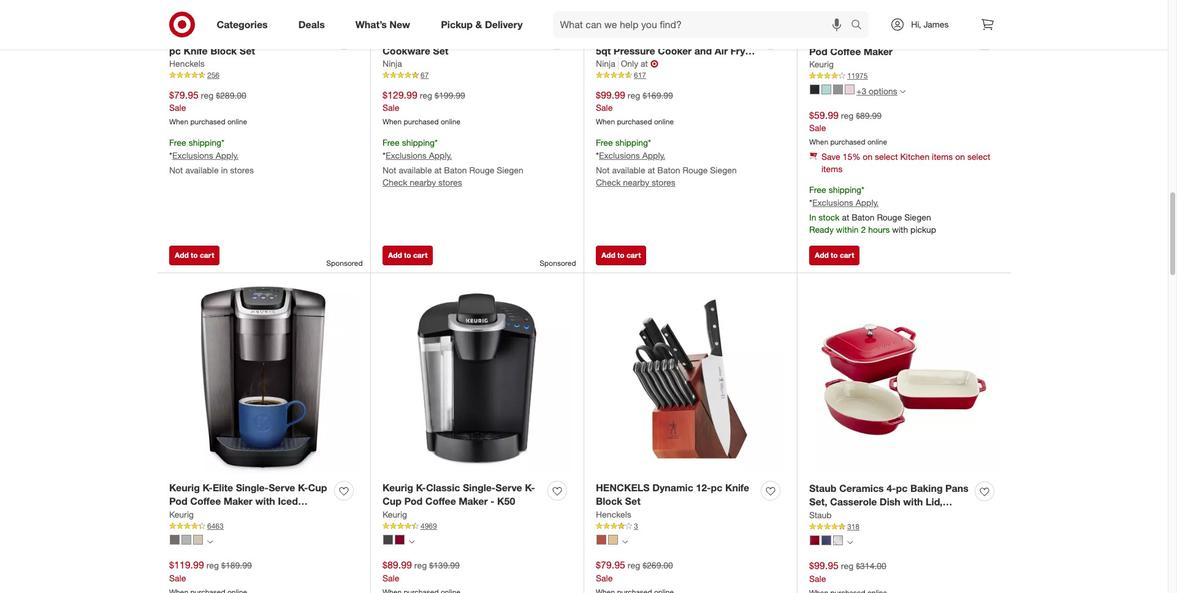Task type: describe. For each thing, give the bounding box(es) containing it.
single- for classic
[[463, 482, 496, 494]]

exclusions for 'exclusions apply.' button underneath the $129.99 reg $199.99 sale when purchased online
[[386, 150, 427, 161]]

67 link
[[383, 70, 571, 81]]

3
[[634, 522, 638, 531]]

free for 'exclusions apply.' button above in
[[169, 137, 186, 148]]

¬
[[651, 58, 659, 70]]

6463
[[207, 522, 224, 531]]

sale for ninja foodi programmable 10-in-1 5qt pressure cooker and air fryer - fd101
[[596, 103, 613, 113]]

henckels
[[596, 482, 650, 494]]

$89.99 inside the $59.99 reg $89.99 sale when purchased online
[[856, 110, 882, 121]]

$79.95 reg $269.00 sale
[[596, 559, 673, 584]]

keurig for keurig k-elite single-serve k-cup pod coffee maker with iced coffee setting
[[169, 482, 200, 494]]

elite
[[213, 482, 233, 494]]

sale for henckels dynamic 12-pc knife block set
[[596, 573, 613, 584]]

4 add from the left
[[815, 250, 829, 260]]

staub link
[[809, 510, 832, 522]]

apply. for 'exclusions apply.' button above stock
[[856, 197, 879, 208]]

coffee for elite
[[190, 496, 221, 508]]

pickup
[[911, 224, 936, 235]]

exclusions for 'exclusions apply.' button under $99.99 reg $169.99 sale when purchased online
[[599, 150, 640, 161]]

rhubarb image
[[395, 535, 405, 545]]

siegen for ninja foodi programmable 10-in-1 5qt pressure cooker and air fryer - fd101
[[710, 165, 737, 175]]

0 horizontal spatial rouge
[[469, 165, 494, 175]]

1 select from the left
[[875, 152, 898, 162]]

what's new
[[355, 18, 410, 30]]

$129.99 reg $199.99 sale when purchased online
[[383, 89, 465, 127]]

free shipping * * exclusions apply. not available at baton rouge siegen check nearby stores for 'exclusions apply.' button underneath the $129.99 reg $199.99 sale when purchased online
[[383, 137, 524, 188]]

2
[[861, 224, 866, 235]]

add for $79.95
[[175, 250, 189, 260]]

single- for elite
[[236, 482, 269, 494]]

exclusions apply. button down the $129.99 reg $199.99 sale when purchased online
[[386, 150, 452, 162]]

when for $79.95
[[169, 117, 188, 127]]

online for $129.99
[[441, 117, 461, 127]]

dynamic inside henckels dynamic 12-pc knife block set
[[653, 482, 693, 494]]

exclusions apply. button up stock
[[812, 197, 879, 209]]

cherry image
[[597, 535, 606, 545]]

to for $129.99
[[404, 250, 411, 260]]

sale for henckels everedge dynamic 14- pc knife block set
[[169, 103, 186, 113]]

$59.99
[[809, 109, 839, 121]]

ninja 12pc ceramic extended life cookware set link
[[383, 30, 543, 58]]

11975
[[847, 71, 868, 81]]

gold image
[[193, 535, 203, 545]]

all colors element for $79.95
[[622, 538, 628, 545]]

shipping for 'exclusions apply.' button above stock
[[829, 185, 862, 195]]

add to cart button for $79.95
[[169, 246, 220, 265]]

keurig k-elite single-serve k-cup pod coffee maker with iced coffee setting
[[169, 482, 327, 522]]

what's
[[355, 18, 387, 30]]

with inside free shipping * * exclusions apply. in stock at  baton rouge siegen ready within 2 hours with pickup
[[892, 224, 908, 235]]

ninja 12pc ceramic extended life cookware set
[[383, 31, 540, 57]]

14-
[[305, 31, 320, 43]]

3 available from the left
[[612, 165, 645, 175]]

in
[[221, 165, 228, 175]]

256 link
[[169, 70, 358, 81]]

dynamic inside the henckels everedge dynamic 14- pc knife block set
[[261, 31, 302, 43]]

brownie
[[809, 510, 848, 523]]

10-
[[723, 31, 738, 43]]

siegen for keurig k-mini single-serve k-cup pod coffee maker
[[905, 212, 931, 223]]

$79.95 for block
[[596, 559, 625, 572]]

sale for keurig k-elite single-serve k-cup pod coffee maker with iced coffee setting
[[169, 573, 186, 584]]

fryer
[[731, 45, 755, 57]]

$169.99
[[643, 90, 673, 100]]

+3 options
[[857, 86, 898, 96]]

4 to from the left
[[831, 250, 838, 260]]

pans
[[946, 482, 969, 495]]

set for ninja 12pc ceramic extended life cookware set
[[433, 45, 449, 57]]

reg for henckels everedge dynamic 14- pc knife block set
[[201, 90, 214, 100]]

exclusions apply. button up in
[[172, 150, 239, 162]]

iced
[[278, 496, 298, 508]]

pickup & delivery link
[[431, 11, 538, 38]]

deals link
[[288, 11, 340, 38]]

all colors image for $79.95
[[622, 539, 628, 545]]

save 15% on select kitchen items on select items
[[822, 152, 991, 174]]

set inside the henckels everedge dynamic 14- pc knife block set
[[240, 45, 255, 57]]

12pc
[[409, 31, 432, 43]]

all colors + 3 more colors element
[[900, 87, 905, 95]]

&
[[476, 18, 482, 30]]

free shipping * * exclusions apply. in stock at  baton rouge siegen ready within 2 hours with pickup
[[809, 185, 936, 235]]

dish
[[880, 496, 901, 509]]

ninja foodi programmable 10-in-1 5qt pressure cooker and air fryer - fd101 link
[[596, 30, 756, 71]]

hi,
[[911, 19, 921, 29]]

$314.00
[[856, 561, 887, 572]]

kitchen
[[900, 152, 930, 162]]

coffee up silver icon
[[169, 510, 200, 522]]

apply. for 'exclusions apply.' button under $99.99 reg $169.99 sale when purchased online
[[642, 150, 665, 161]]

search
[[846, 19, 875, 32]]

what's new link
[[345, 11, 426, 38]]

mini
[[853, 31, 873, 43]]

block inside the henckels everedge dynamic 14- pc knife block set
[[210, 45, 237, 57]]

4 add to cart button from the left
[[809, 246, 860, 265]]

exclusions for 'exclusions apply.' button above in
[[172, 150, 213, 161]]

cart for $99.99
[[627, 250, 641, 260]]

pc inside the henckels everedge dynamic 14- pc knife block set
[[169, 45, 181, 57]]

3 not from the left
[[596, 165, 610, 175]]

options
[[869, 86, 898, 96]]

save
[[822, 152, 840, 162]]

staub for staub
[[809, 510, 832, 521]]

12-
[[696, 482, 711, 494]]

keurig link for keurig k-mini single-serve k-cup pod coffee maker
[[809, 59, 834, 71]]

james
[[924, 19, 949, 29]]

new
[[390, 18, 410, 30]]

online for $59.99
[[868, 138, 887, 147]]

check for 'exclusions apply.' button under $99.99 reg $169.99 sale when purchased online
[[596, 177, 621, 188]]

reg for staub ceramics 4-pc baking pans set, casserole dish with lid, brownie pan
[[841, 561, 854, 572]]

exclusions apply. button down $99.99 reg $169.99 sale when purchased online
[[599, 150, 665, 162]]

ceramic
[[435, 31, 474, 43]]

baton for ninja foodi programmable 10-in-1 5qt pressure cooker and air fryer - fd101
[[658, 165, 680, 175]]

staub ceramics 4-pc baking pans set, casserole dish with lid, brownie pan
[[809, 482, 969, 523]]

$289.00
[[216, 90, 246, 100]]

delivery
[[485, 18, 523, 30]]

knife inside the henckels everedge dynamic 14- pc knife block set
[[184, 45, 208, 57]]

617 link
[[596, 70, 785, 81]]

add to cart for $79.95
[[175, 250, 214, 260]]

hours
[[868, 224, 890, 235]]

pc for henckels
[[711, 482, 723, 494]]

apply. for 'exclusions apply.' button above in
[[216, 150, 239, 161]]

$119.99 reg $189.99 sale
[[169, 559, 252, 584]]

classic
[[426, 482, 460, 494]]

$89.99 reg $139.99 sale
[[383, 559, 460, 584]]

available for $129.99
[[399, 165, 432, 175]]

maker for classic
[[459, 496, 488, 508]]

set,
[[809, 496, 828, 509]]

shipping for 'exclusions apply.' button above in
[[189, 137, 221, 148]]

dusty rose image
[[845, 85, 855, 95]]

4 cart from the left
[[840, 250, 854, 260]]

programmable
[[651, 31, 720, 43]]

henckels everedge dynamic 14- pc knife block set
[[169, 31, 320, 57]]

2 on from the left
[[955, 152, 965, 162]]

pan
[[850, 510, 868, 523]]

baking
[[911, 482, 943, 495]]

when for $99.99
[[596, 117, 615, 127]]

add to cart for $129.99
[[388, 250, 428, 260]]

318 link
[[809, 522, 999, 533]]

black image for keurig k-mini single-serve k-cup pod coffee maker
[[810, 85, 820, 95]]

online for $79.95
[[227, 117, 247, 127]]

nearby for 'exclusions apply.' button underneath the $129.99 reg $199.99 sale when purchased online
[[410, 177, 436, 188]]

single- for mini
[[875, 31, 908, 43]]

and
[[695, 45, 712, 57]]

maker for elite
[[224, 496, 253, 508]]

at for 'exclusions apply.' button underneath the $129.99 reg $199.99 sale when purchased online
[[434, 165, 442, 175]]

6463 link
[[169, 521, 358, 532]]

extended
[[477, 31, 521, 43]]

pickup & delivery
[[441, 18, 523, 30]]

$129.99
[[383, 89, 417, 101]]

purchased for $99.99
[[617, 117, 652, 127]]

knife inside henckels dynamic 12-pc knife block set
[[725, 482, 749, 494]]

search button
[[846, 11, 875, 40]]

all colors element for $89.99
[[409, 538, 414, 545]]

0 horizontal spatial baton
[[444, 165, 467, 175]]

add to cart button for $99.99
[[596, 246, 646, 265]]

when for $59.99
[[809, 138, 828, 147]]

at inside the ninja only at ¬
[[641, 59, 648, 69]]

available for $79.95
[[185, 165, 219, 175]]

pickup
[[441, 18, 473, 30]]

sale for ninja 12pc ceramic extended life cookware set
[[383, 103, 399, 113]]

staub for staub ceramics 4-pc baking pans set, casserole dish with lid, brownie pan
[[809, 482, 837, 495]]

pc for staub
[[896, 482, 908, 495]]

purchased for $59.99
[[831, 138, 866, 147]]

with inside keurig k-elite single-serve k-cup pod coffee maker with iced coffee setting
[[255, 496, 275, 508]]

cookware
[[383, 45, 430, 57]]

cherry image
[[810, 536, 820, 546]]

all colors image for $99.95
[[847, 540, 853, 546]]

natural image
[[608, 535, 618, 545]]

categories link
[[206, 11, 283, 38]]

2 ninja link from the left
[[596, 58, 618, 70]]

stock
[[819, 212, 840, 223]]

sale for keurig k-classic single-serve k- cup pod coffee maker - k50
[[383, 573, 399, 584]]

free for 'exclusions apply.' button underneath the $129.99 reg $199.99 sale when purchased online
[[383, 137, 400, 148]]

2 select from the left
[[967, 152, 991, 162]]



Task type: locate. For each thing, give the bounding box(es) containing it.
1 horizontal spatial rouge
[[683, 165, 708, 175]]

keurig link up "oasis" image at the right of the page
[[809, 59, 834, 71]]

ceramics
[[839, 482, 884, 495]]

cart
[[200, 250, 214, 260], [413, 250, 428, 260], [627, 250, 641, 260], [840, 250, 854, 260]]

purchased inside the $59.99 reg $89.99 sale when purchased online
[[831, 138, 866, 147]]

set down everedge at the top of the page
[[240, 45, 255, 57]]

add to cart button
[[169, 246, 220, 265], [383, 246, 433, 265], [596, 246, 646, 265], [809, 246, 860, 265]]

with down "baking"
[[903, 496, 923, 509]]

block down everedge at the top of the page
[[210, 45, 237, 57]]

sponsored for ninja 12pc ceramic extended life cookware set
[[540, 258, 576, 268]]

single- inside keurig k-elite single-serve k-cup pod coffee maker with iced coffee setting
[[236, 482, 269, 494]]

reg inside $99.95 reg $314.00 sale
[[841, 561, 854, 572]]

1 check nearby stores button from the left
[[383, 177, 462, 189]]

$89.99 down +3
[[856, 110, 882, 121]]

stores for check nearby stores button corresponding to 'exclusions apply.' button underneath the $129.99 reg $199.99 sale when purchased online
[[438, 177, 462, 188]]

1 ninja link from the left
[[383, 58, 402, 70]]

all colors + 3 more colors image
[[900, 89, 905, 94]]

reg for keurig k-elite single-serve k-cup pod coffee maker with iced coffee setting
[[206, 561, 219, 571]]

online down $289.00
[[227, 117, 247, 127]]

0 horizontal spatial $89.99
[[383, 559, 412, 572]]

0 horizontal spatial henckels link
[[169, 58, 205, 70]]

ninja for ninja only at ¬
[[596, 59, 615, 69]]

1 horizontal spatial pod
[[404, 496, 423, 508]]

henckels link
[[169, 58, 205, 70], [596, 509, 631, 521]]

at inside free shipping * * exclusions apply. in stock at  baton rouge siegen ready within 2 hours with pickup
[[842, 212, 849, 223]]

keurig k-classic single-serve k- cup pod coffee maker - k50
[[383, 482, 535, 508]]

-
[[596, 59, 600, 71], [491, 496, 495, 508]]

pod for keurig k-elite single-serve k-cup pod coffee maker with iced coffee setting
[[169, 496, 187, 508]]

free shipping * * exclusions apply. not available at baton rouge siegen check nearby stores for 'exclusions apply.' button under $99.99 reg $169.99 sale when purchased online
[[596, 137, 737, 188]]

baton inside free shipping * * exclusions apply. in stock at  baton rouge siegen ready within 2 hours with pickup
[[852, 212, 875, 223]]

when down $99.99
[[596, 117, 615, 127]]

reg right $99.95
[[841, 561, 854, 572]]

coffee down mini
[[830, 45, 861, 57]]

0 horizontal spatial select
[[875, 152, 898, 162]]

check
[[383, 177, 407, 188], [596, 177, 621, 188]]

0 horizontal spatial items
[[822, 164, 843, 174]]

1 vertical spatial black image
[[383, 535, 393, 545]]

pod up brushed slate 'image'
[[169, 496, 187, 508]]

$99.95 reg $314.00 sale
[[809, 560, 887, 584]]

1 horizontal spatial serve
[[496, 482, 522, 494]]

check nearby stores button
[[383, 177, 462, 189], [596, 177, 675, 189]]

1 vertical spatial -
[[491, 496, 495, 508]]

cup for keurig k-mini single-serve k-cup pod coffee maker
[[947, 31, 967, 43]]

1 nearby from the left
[[410, 177, 436, 188]]

0 horizontal spatial $79.95
[[169, 89, 199, 101]]

henckels up 256
[[169, 31, 212, 43]]

sale inside $99.95 reg $314.00 sale
[[809, 574, 826, 584]]

2 horizontal spatial pod
[[809, 45, 828, 57]]

when up save
[[809, 138, 828, 147]]

black image for keurig k-classic single-serve k- cup pod coffee maker - k50
[[383, 535, 393, 545]]

0 horizontal spatial check nearby stores button
[[383, 177, 462, 189]]

1 add to cart from the left
[[175, 250, 214, 260]]

ninja link down cookware
[[383, 58, 402, 70]]

1 vertical spatial henckels link
[[596, 509, 631, 521]]

free shipping * * exclusions apply. not available at baton rouge siegen check nearby stores
[[383, 137, 524, 188], [596, 137, 737, 188]]

in-
[[738, 31, 750, 43]]

keurig k-mini single-serve k-cup pod coffee maker link
[[809, 31, 970, 59]]

knife up 256
[[184, 45, 208, 57]]

exclusions for 'exclusions apply.' button above stock
[[812, 197, 853, 208]]

ninja 12pc ceramic extended life cookware set image
[[383, 0, 571, 23], [383, 0, 571, 23]]

shipping inside free shipping * * exclusions apply. not available in stores
[[189, 137, 221, 148]]

gray image
[[833, 85, 843, 95]]

shipping for 'exclusions apply.' button under $99.99 reg $169.99 sale when purchased online
[[615, 137, 648, 148]]

0 horizontal spatial black image
[[383, 535, 393, 545]]

cup inside keurig k-classic single-serve k- cup pod coffee maker - k50
[[383, 496, 402, 508]]

all colors element right natural icon at the right bottom
[[622, 538, 628, 545]]

purchased
[[190, 117, 225, 127], [404, 117, 439, 127], [617, 117, 652, 127], [831, 138, 866, 147]]

ninja inside ninja 12pc ceramic extended life cookware set
[[383, 31, 407, 43]]

keurig k-classic single-serve k-cup pod coffee maker - k50 image
[[383, 285, 571, 474], [383, 285, 571, 474]]

ninja inside "ninja foodi programmable 10-in-1 5qt pressure cooker and air fryer - fd101"
[[596, 31, 620, 43]]

set inside henckels dynamic 12-pc knife block set
[[625, 496, 641, 508]]

baton
[[444, 165, 467, 175], [658, 165, 680, 175], [852, 212, 875, 223]]

keurig for keurig k-elite single-serve k-cup pod coffee maker with iced coffee setting keurig link
[[169, 510, 194, 520]]

$89.99 down rhubarb icon
[[383, 559, 412, 572]]

sale inside the $59.99 reg $89.99 sale when purchased online
[[809, 123, 826, 133]]

1 horizontal spatial single-
[[463, 482, 496, 494]]

within
[[836, 224, 859, 235]]

staub ceramics 4-pc baking pans set, casserole dish with lid, brownie pan image
[[809, 285, 999, 475], [809, 285, 999, 475]]

set inside ninja 12pc ceramic extended life cookware set
[[433, 45, 449, 57]]

0 vertical spatial staub
[[809, 482, 837, 495]]

set for henckels dynamic 12-pc knife block set
[[625, 496, 641, 508]]

pod inside keurig k-classic single-serve k- cup pod coffee maker - k50
[[404, 496, 423, 508]]

1 horizontal spatial select
[[967, 152, 991, 162]]

+3
[[857, 86, 867, 96]]

apply. up the 2
[[856, 197, 879, 208]]

keurig for keurig k-mini single-serve k-cup pod coffee maker keurig link
[[809, 59, 834, 70]]

sale down $129.99
[[383, 103, 399, 113]]

setting
[[203, 510, 236, 522]]

1
[[750, 31, 756, 43]]

$79.95 inside '$79.95 reg $269.00 sale'
[[596, 559, 625, 572]]

rouge for keurig k-mini single-serve k-cup pod coffee maker
[[877, 212, 902, 223]]

when inside $99.99 reg $169.99 sale when purchased online
[[596, 117, 615, 127]]

0 horizontal spatial single-
[[236, 482, 269, 494]]

1 horizontal spatial not
[[383, 165, 396, 175]]

coffee up setting in the bottom left of the page
[[190, 496, 221, 508]]

on right 15%
[[863, 152, 873, 162]]

15%
[[843, 152, 861, 162]]

0 vertical spatial -
[[596, 59, 600, 71]]

2 nearby from the left
[[623, 177, 649, 188]]

all colors image right natural icon at the right bottom
[[622, 539, 628, 545]]

when inside $79.95 reg $289.00 sale when purchased online
[[169, 117, 188, 127]]

reg inside the $89.99 reg $139.99 sale
[[414, 561, 427, 571]]

1 horizontal spatial pc
[[711, 482, 723, 494]]

4969 link
[[383, 521, 571, 532]]

at for 'exclusions apply.' button under $99.99 reg $169.99 sale when purchased online
[[648, 165, 655, 175]]

1 cart from the left
[[200, 250, 214, 260]]

when up free shipping * * exclusions apply. not available in stores
[[169, 117, 188, 127]]

reg for ninja 12pc ceramic extended life cookware set
[[420, 90, 432, 100]]

3 link
[[596, 521, 785, 532]]

1 horizontal spatial dynamic
[[653, 482, 693, 494]]

sale inside $119.99 reg $189.99 sale
[[169, 573, 186, 584]]

reg down 617
[[628, 90, 640, 100]]

pod inside keurig k-elite single-serve k-cup pod coffee maker with iced coffee setting
[[169, 496, 187, 508]]

block inside henckels dynamic 12-pc knife block set
[[596, 496, 622, 508]]

to for $99.99
[[618, 250, 625, 260]]

sale inside '$79.95 reg $269.00 sale'
[[596, 573, 613, 584]]

2 horizontal spatial keurig link
[[809, 59, 834, 71]]

1 horizontal spatial baton
[[658, 165, 680, 175]]

oasis image
[[822, 85, 831, 95]]

henckels dynamic 12-pc knife block set
[[596, 482, 749, 508]]

to
[[191, 250, 198, 260], [404, 250, 411, 260], [618, 250, 625, 260], [831, 250, 838, 260]]

0 vertical spatial items
[[932, 152, 953, 162]]

free shipping * * exclusions apply. not available in stores
[[169, 137, 254, 175]]

all colors element right rhubarb icon
[[409, 538, 414, 545]]

sale down $99.99
[[596, 103, 613, 113]]

$269.00
[[643, 561, 673, 571]]

ninja for ninja 12pc ceramic extended life cookware set
[[383, 31, 407, 43]]

free for 'exclusions apply.' button above stock
[[809, 185, 826, 195]]

reg left the $189.99
[[206, 561, 219, 571]]

pod
[[809, 45, 828, 57], [169, 496, 187, 508], [404, 496, 423, 508]]

maker down elite
[[224, 496, 253, 508]]

free
[[169, 137, 186, 148], [383, 137, 400, 148], [596, 137, 613, 148], [809, 185, 826, 195]]

shipping up in
[[189, 137, 221, 148]]

sale down $59.99
[[809, 123, 826, 133]]

check for 'exclusions apply.' button underneath the $129.99 reg $199.99 sale when purchased online
[[383, 177, 407, 188]]

pod for keurig k-classic single-serve k- cup pod coffee maker - k50
[[404, 496, 423, 508]]

free inside free shipping * * exclusions apply. not available in stores
[[169, 137, 186, 148]]

keurig k-elite single-serve k-cup pod coffee maker with iced coffee setting image
[[169, 285, 358, 474], [169, 285, 358, 474]]

0 vertical spatial henckels
[[169, 31, 212, 43]]

2 horizontal spatial maker
[[864, 45, 893, 57]]

purchased inside the $129.99 reg $199.99 sale when purchased online
[[404, 117, 439, 127]]

maker inside keurig k-classic single-serve k- cup pod coffee maker - k50
[[459, 496, 488, 508]]

shipping down $99.99 reg $169.99 sale when purchased online
[[615, 137, 648, 148]]

shipping for 'exclusions apply.' button underneath the $129.99 reg $199.99 sale when purchased online
[[402, 137, 435, 148]]

keurig left search button
[[809, 31, 840, 43]]

keurig link up rhubarb icon
[[383, 509, 407, 521]]

online inside the $59.99 reg $89.99 sale when purchased online
[[868, 138, 887, 147]]

maker inside keurig k-elite single-serve k-cup pod coffee maker with iced coffee setting
[[224, 496, 253, 508]]

sale inside $79.95 reg $289.00 sale when purchased online
[[169, 103, 186, 113]]

1 vertical spatial block
[[596, 496, 622, 508]]

- down 5qt
[[596, 59, 600, 71]]

1 vertical spatial cup
[[308, 482, 327, 494]]

siegen
[[497, 165, 524, 175], [710, 165, 737, 175], [905, 212, 931, 223]]

serve up the k50
[[496, 482, 522, 494]]

1 horizontal spatial black image
[[810, 85, 820, 95]]

2 add from the left
[[388, 250, 402, 260]]

exclusions down $99.99 reg $169.99 sale when purchased online
[[599, 150, 640, 161]]

ninja up 5qt
[[596, 31, 620, 43]]

reg for henckels dynamic 12-pc knife block set
[[628, 561, 640, 571]]

purchased down $129.99
[[404, 117, 439, 127]]

purchased down $169.99
[[617, 117, 652, 127]]

ninja down cookware
[[383, 59, 402, 69]]

free for 'exclusions apply.' button under $99.99 reg $169.99 sale when purchased online
[[596, 137, 613, 148]]

0 horizontal spatial -
[[491, 496, 495, 508]]

0 vertical spatial block
[[210, 45, 237, 57]]

ninja inside the ninja only at ¬
[[596, 59, 615, 69]]

coffee for classic
[[425, 496, 456, 508]]

sale down $99.95
[[809, 574, 826, 584]]

staub inside staub ceramics 4-pc baking pans set, casserole dish with lid, brownie pan
[[809, 482, 837, 495]]

purchased up 15%
[[831, 138, 866, 147]]

1 vertical spatial henckels
[[169, 59, 205, 69]]

henckels everedge dynamic 14- pc knife block set link
[[169, 30, 329, 58]]

set down henckels
[[625, 496, 641, 508]]

henckels up natural icon at the right bottom
[[596, 510, 631, 520]]

1 vertical spatial $89.99
[[383, 559, 412, 572]]

$99.95
[[809, 560, 839, 572]]

exclusions inside free shipping * * exclusions apply. not available in stores
[[172, 150, 213, 161]]

ninja link down 5qt
[[596, 58, 618, 70]]

nearby for 'exclusions apply.' button under $99.99 reg $169.99 sale when purchased online
[[623, 177, 649, 188]]

exclusions apply. button
[[172, 150, 239, 162], [386, 150, 452, 162], [599, 150, 665, 162], [812, 197, 879, 209]]

maker for mini
[[864, 45, 893, 57]]

baton for keurig k-mini single-serve k-cup pod coffee maker
[[852, 212, 875, 223]]

keurig up rhubarb icon
[[383, 510, 407, 520]]

pc inside henckels dynamic 12-pc knife block set
[[711, 482, 723, 494]]

- inside keurig k-classic single-serve k- cup pod coffee maker - k50
[[491, 496, 495, 508]]

2 horizontal spatial stores
[[652, 177, 675, 188]]

henckels link for block
[[596, 509, 631, 521]]

1 on from the left
[[863, 152, 873, 162]]

everedge
[[215, 31, 259, 43]]

block
[[210, 45, 237, 57], [596, 496, 622, 508]]

2 horizontal spatial baton
[[852, 212, 875, 223]]

henckels dynamic 12-pc knife block set image
[[596, 285, 785, 474], [596, 285, 785, 474]]

not for $79.95
[[169, 165, 183, 175]]

1 staub from the top
[[809, 482, 837, 495]]

on right kitchen
[[955, 152, 965, 162]]

serve
[[908, 31, 935, 43], [269, 482, 295, 494], [496, 482, 522, 494]]

not
[[169, 165, 183, 175], [383, 165, 396, 175], [596, 165, 610, 175]]

staub ceramics 4-pc baking pans set, casserole dish with lid, brownie pan link
[[809, 482, 970, 523]]

henckels for henckels
[[169, 59, 205, 69]]

apply. down $99.99 reg $169.99 sale when purchased online
[[642, 150, 665, 161]]

0 horizontal spatial block
[[210, 45, 237, 57]]

1 horizontal spatial nearby
[[623, 177, 649, 188]]

purchased inside $79.95 reg $289.00 sale when purchased online
[[190, 117, 225, 127]]

serve for keurig k-elite single-serve k-cup pod coffee maker with iced coffee setting
[[269, 482, 295, 494]]

$79.95 inside $79.95 reg $289.00 sale when purchased online
[[169, 89, 199, 101]]

cup inside keurig k-mini single-serve k-cup pod coffee maker
[[947, 31, 967, 43]]

reg inside the $129.99 reg $199.99 sale when purchased online
[[420, 90, 432, 100]]

0 horizontal spatial stores
[[230, 165, 254, 175]]

stores for check nearby stores button associated with 'exclusions apply.' button under $99.99 reg $169.99 sale when purchased online
[[652, 177, 675, 188]]

keurig k-mini single-serve k-cup pod coffee maker image
[[809, 0, 999, 23], [809, 0, 999, 23]]

in
[[809, 212, 816, 223]]

2 vertical spatial henckels
[[596, 510, 631, 520]]

1 free shipping * * exclusions apply. not available at baton rouge siegen check nearby stores from the left
[[383, 137, 524, 188]]

foodi
[[623, 31, 649, 43]]

cup inside keurig k-elite single-serve k-cup pod coffee maker with iced coffee setting
[[308, 482, 327, 494]]

2 check from the left
[[596, 177, 621, 188]]

dynamic left the 14-
[[261, 31, 302, 43]]

0 horizontal spatial knife
[[184, 45, 208, 57]]

0 horizontal spatial siegen
[[497, 165, 524, 175]]

0 horizontal spatial nearby
[[410, 177, 436, 188]]

serve inside keurig k-mini single-serve k-cup pod coffee maker
[[908, 31, 935, 43]]

exclusions
[[172, 150, 213, 161], [386, 150, 427, 161], [599, 150, 640, 161], [812, 197, 853, 208]]

pod inside keurig k-mini single-serve k-cup pod coffee maker
[[809, 45, 828, 57]]

exclusions inside free shipping * * exclusions apply. in stock at  baton rouge siegen ready within 2 hours with pickup
[[812, 197, 853, 208]]

sale for staub ceramics 4-pc baking pans set, casserole dish with lid, brownie pan
[[809, 574, 826, 584]]

0 horizontal spatial check
[[383, 177, 407, 188]]

1 not from the left
[[169, 165, 183, 175]]

keurig for keurig k-mini single-serve k-cup pod coffee maker
[[809, 31, 840, 43]]

black image
[[810, 85, 820, 95], [383, 535, 393, 545]]

2 horizontal spatial serve
[[908, 31, 935, 43]]

pressure
[[614, 45, 655, 57]]

2 horizontal spatial rouge
[[877, 212, 902, 223]]

- left the k50
[[491, 496, 495, 508]]

hi, james
[[911, 19, 949, 29]]

0 horizontal spatial pc
[[169, 45, 181, 57]]

when inside the $59.99 reg $89.99 sale when purchased online
[[809, 138, 828, 147]]

3 cart from the left
[[627, 250, 641, 260]]

single- right mini
[[875, 31, 908, 43]]

256
[[207, 71, 220, 80]]

purchased up free shipping * * exclusions apply. not available in stores
[[190, 117, 225, 127]]

staub up set,
[[809, 482, 837, 495]]

free up in on the right of the page
[[809, 185, 826, 195]]

siegen inside free shipping * * exclusions apply. in stock at  baton rouge siegen ready within 2 hours with pickup
[[905, 212, 931, 223]]

online inside $79.95 reg $289.00 sale when purchased online
[[227, 117, 247, 127]]

cart for $129.99
[[413, 250, 428, 260]]

knife right 12-
[[725, 482, 749, 494]]

reg for ninja foodi programmable 10-in-1 5qt pressure cooker and air fryer - fd101
[[628, 90, 640, 100]]

1 horizontal spatial set
[[433, 45, 449, 57]]

only
[[621, 59, 638, 69]]

items down save
[[822, 164, 843, 174]]

2 horizontal spatial set
[[625, 496, 641, 508]]

henckels inside the henckels everedge dynamic 14- pc knife block set
[[169, 31, 212, 43]]

ninja foodi programmable 10-in-1 5qt pressure cooker and air fryer - fd101
[[596, 31, 756, 71]]

reg left $269.00
[[628, 561, 640, 571]]

shipping inside free shipping * * exclusions apply. in stock at  baton rouge siegen ready within 2 hours with pickup
[[829, 185, 862, 195]]

3 add from the left
[[602, 250, 615, 260]]

ninja for ninja foodi programmable 10-in-1 5qt pressure cooker and air fryer - fd101
[[596, 31, 620, 43]]

11975 link
[[809, 71, 999, 82]]

1 to from the left
[[191, 250, 198, 260]]

pod up "oasis" image at the right of the page
[[809, 45, 828, 57]]

0 horizontal spatial set
[[240, 45, 255, 57]]

keurig link for keurig k-classic single-serve k- cup pod coffee maker - k50
[[383, 509, 407, 521]]

ninja for ninja
[[383, 59, 402, 69]]

dynamic left 12-
[[653, 482, 693, 494]]

staub down set,
[[809, 510, 832, 521]]

0 horizontal spatial serve
[[269, 482, 295, 494]]

keurig for keurig link for keurig k-classic single-serve k- cup pod coffee maker - k50
[[383, 510, 407, 520]]

0 vertical spatial henckels link
[[169, 58, 205, 70]]

keurig inside keurig k-classic single-serve k- cup pod coffee maker - k50
[[383, 482, 413, 494]]

pod up 4969
[[404, 496, 423, 508]]

online down $169.99
[[654, 117, 674, 127]]

free down $99.99 reg $169.99 sale when purchased online
[[596, 137, 613, 148]]

online for $99.99
[[654, 117, 674, 127]]

online inside the $129.99 reg $199.99 sale when purchased online
[[441, 117, 461, 127]]

1 horizontal spatial check
[[596, 177, 621, 188]]

reg right $59.99
[[841, 110, 854, 121]]

$119.99
[[169, 559, 204, 572]]

2 check nearby stores button from the left
[[596, 177, 675, 189]]

1 horizontal spatial $79.95
[[596, 559, 625, 572]]

henckels everedge dynamic 14-pc knife block set image
[[169, 0, 358, 23], [169, 0, 358, 23]]

reg
[[201, 90, 214, 100], [420, 90, 432, 100], [628, 90, 640, 100], [841, 110, 854, 121], [206, 561, 219, 571], [414, 561, 427, 571], [628, 561, 640, 571], [841, 561, 854, 572]]

318
[[847, 523, 860, 532]]

ninja down new
[[383, 31, 407, 43]]

reg for keurig k-classic single-serve k- cup pod coffee maker - k50
[[414, 561, 427, 571]]

2 cart from the left
[[413, 250, 428, 260]]

available inside free shipping * * exclusions apply. not available in stores
[[185, 165, 219, 175]]

1 vertical spatial items
[[822, 164, 843, 174]]

2 available from the left
[[399, 165, 432, 175]]

cup for keurig k-classic single-serve k- cup pod coffee maker - k50
[[383, 496, 402, 508]]

reg inside '$79.95 reg $269.00 sale'
[[628, 561, 640, 571]]

$79.95 down natural icon at the right bottom
[[596, 559, 625, 572]]

coffee for mini
[[830, 45, 861, 57]]

1 horizontal spatial siegen
[[710, 165, 737, 175]]

1 horizontal spatial sponsored
[[540, 258, 576, 268]]

2 vertical spatial cup
[[383, 496, 402, 508]]

add to cart button for $129.99
[[383, 246, 433, 265]]

2 staub from the top
[[809, 510, 832, 521]]

free inside free shipping * * exclusions apply. in stock at  baton rouge siegen ready within 2 hours with pickup
[[809, 185, 826, 195]]

fd101
[[603, 59, 632, 71]]

when down $129.99
[[383, 117, 402, 127]]

0 horizontal spatial maker
[[224, 496, 253, 508]]

1 horizontal spatial free shipping * * exclusions apply. not available at baton rouge siegen check nearby stores
[[596, 137, 737, 188]]

0 vertical spatial cup
[[947, 31, 967, 43]]

reg inside the $59.99 reg $89.99 sale when purchased online
[[841, 110, 854, 121]]

reg inside $99.99 reg $169.99 sale when purchased online
[[628, 90, 640, 100]]

purchased for $129.99
[[404, 117, 439, 127]]

cup
[[947, 31, 967, 43], [308, 482, 327, 494], [383, 496, 402, 508]]

sale down cherry image
[[596, 573, 613, 584]]

2 not from the left
[[383, 165, 396, 175]]

1 horizontal spatial items
[[932, 152, 953, 162]]

sale down rhubarb icon
[[383, 573, 399, 584]]

all colors image
[[207, 539, 213, 545], [409, 539, 414, 545], [622, 539, 628, 545], [847, 540, 853, 546]]

silver image
[[181, 535, 191, 545]]

$79.95
[[169, 89, 199, 101], [596, 559, 625, 572]]

purchased inside $99.99 reg $169.99 sale when purchased online
[[617, 117, 652, 127]]

0 horizontal spatial pod
[[169, 496, 187, 508]]

1 vertical spatial $79.95
[[596, 559, 625, 572]]

0 horizontal spatial available
[[185, 165, 219, 175]]

serve for keurig k-mini single-serve k-cup pod coffee maker
[[908, 31, 935, 43]]

pc inside staub ceramics 4-pc baking pans set, casserole dish with lid, brownie pan
[[896, 482, 908, 495]]

serve inside keurig k-classic single-serve k- cup pod coffee maker - k50
[[496, 482, 522, 494]]

exclusions down the $129.99 reg $199.99 sale when purchased online
[[386, 150, 427, 161]]

1 horizontal spatial keurig link
[[383, 509, 407, 521]]

4-
[[887, 482, 896, 495]]

1 horizontal spatial available
[[399, 165, 432, 175]]

$79.95 left $289.00
[[169, 89, 199, 101]]

2 free shipping * * exclusions apply. not available at baton rouge siegen check nearby stores from the left
[[596, 137, 737, 188]]

brushed slate image
[[170, 535, 180, 545]]

0 horizontal spatial not
[[169, 165, 183, 175]]

3 to from the left
[[618, 250, 625, 260]]

all colors element right white image
[[847, 539, 853, 546]]

0 vertical spatial black image
[[810, 85, 820, 95]]

apply. inside free shipping * * exclusions apply. not available in stores
[[216, 150, 239, 161]]

1 horizontal spatial cup
[[383, 496, 402, 508]]

add
[[175, 250, 189, 260], [388, 250, 402, 260], [602, 250, 615, 260], [815, 250, 829, 260]]

2 horizontal spatial available
[[612, 165, 645, 175]]

maker
[[864, 45, 893, 57], [224, 496, 253, 508], [459, 496, 488, 508]]

ninja down 5qt
[[596, 59, 615, 69]]

1 check from the left
[[383, 177, 407, 188]]

pc
[[169, 45, 181, 57], [711, 482, 723, 494], [896, 482, 908, 495]]

at
[[641, 59, 648, 69], [434, 165, 442, 175], [648, 165, 655, 175], [842, 212, 849, 223]]

when for $129.99
[[383, 117, 402, 127]]

keurig link for keurig k-elite single-serve k-cup pod coffee maker with iced coffee setting
[[169, 509, 194, 521]]

add for $129.99
[[388, 250, 402, 260]]

serve for keurig k-classic single-serve k- cup pod coffee maker - k50
[[496, 482, 522, 494]]

sale inside $99.99 reg $169.99 sale when purchased online
[[596, 103, 613, 113]]

- inside "ninja foodi programmable 10-in-1 5qt pressure cooker and air fryer - fd101"
[[596, 59, 600, 71]]

all colors element for $119.99
[[207, 538, 213, 545]]

when inside the $129.99 reg $199.99 sale when purchased online
[[383, 117, 402, 127]]

$89.99
[[856, 110, 882, 121], [383, 559, 412, 572]]

0 horizontal spatial dynamic
[[261, 31, 302, 43]]

1 horizontal spatial ninja link
[[596, 58, 618, 70]]

rouge inside free shipping * * exclusions apply. in stock at  baton rouge siegen ready within 2 hours with pickup
[[877, 212, 902, 223]]

2 horizontal spatial pc
[[896, 482, 908, 495]]

keurig k-classic single-serve k- cup pod coffee maker - k50 link
[[383, 481, 543, 509]]

all colors element for $99.95
[[847, 539, 853, 546]]

nearby
[[410, 177, 436, 188], [623, 177, 649, 188]]

keurig left the classic
[[383, 482, 413, 494]]

keurig inside keurig k-elite single-serve k-cup pod coffee maker with iced coffee setting
[[169, 482, 200, 494]]

online up save 15% on select kitchen items on select items
[[868, 138, 887, 147]]

single- inside keurig k-classic single-serve k- cup pod coffee maker - k50
[[463, 482, 496, 494]]

free down $79.95 reg $289.00 sale when purchased online at the left top of the page
[[169, 137, 186, 148]]

0 horizontal spatial cup
[[308, 482, 327, 494]]

keurig k-mini single-serve k-cup pod coffee maker
[[809, 31, 967, 57]]

online
[[227, 117, 247, 127], [441, 117, 461, 127], [654, 117, 674, 127], [868, 138, 887, 147]]

2 horizontal spatial siegen
[[905, 212, 931, 223]]

4 add to cart from the left
[[815, 250, 854, 260]]

0 vertical spatial dynamic
[[261, 31, 302, 43]]

1 horizontal spatial check nearby stores button
[[596, 177, 675, 189]]

coffee inside keurig k-mini single-serve k-cup pod coffee maker
[[830, 45, 861, 57]]

0 vertical spatial knife
[[184, 45, 208, 57]]

apply. for 'exclusions apply.' button underneath the $129.99 reg $199.99 sale when purchased online
[[429, 150, 452, 161]]

2 horizontal spatial single-
[[875, 31, 908, 43]]

black image left rhubarb icon
[[383, 535, 393, 545]]

617
[[634, 71, 646, 80]]

cup for keurig k-elite single-serve k-cup pod coffee maker with iced coffee setting
[[308, 482, 327, 494]]

$99.99 reg $169.99 sale when purchased online
[[596, 89, 674, 127]]

single- right elite
[[236, 482, 269, 494]]

1 horizontal spatial block
[[596, 496, 622, 508]]

exclusions up stock
[[812, 197, 853, 208]]

+3 options button
[[804, 81, 911, 101]]

all colors image right rhubarb icon
[[409, 539, 414, 545]]

free down the $129.99 reg $199.99 sale when purchased online
[[383, 137, 400, 148]]

keurig up "oasis" image at the right of the page
[[809, 59, 834, 70]]

shipping down the $129.99 reg $199.99 sale when purchased online
[[402, 137, 435, 148]]

serve up iced
[[269, 482, 295, 494]]

$139.99
[[429, 561, 460, 571]]

1 sponsored from the left
[[326, 258, 363, 268]]

0 vertical spatial $79.95
[[169, 89, 199, 101]]

apply. inside free shipping * * exclusions apply. in stock at  baton rouge siegen ready within 2 hours with pickup
[[856, 197, 879, 208]]

3 add to cart button from the left
[[596, 246, 646, 265]]

not for $129.99
[[383, 165, 396, 175]]

sale down $119.99 on the bottom left of the page
[[169, 573, 186, 584]]

with inside staub ceramics 4-pc baking pans set, casserole dish with lid, brownie pan
[[903, 496, 923, 509]]

coffee inside keurig k-classic single-serve k- cup pod coffee maker - k50
[[425, 496, 456, 508]]

single- inside keurig k-mini single-serve k-cup pod coffee maker
[[875, 31, 908, 43]]

life
[[523, 31, 540, 43]]

ninja foodi programmable 10-in-1 5qt pressure cooker and air fryer - fd101 image
[[596, 0, 785, 23], [596, 0, 785, 23]]

all colors image right gold image in the left of the page
[[207, 539, 213, 545]]

1 vertical spatial staub
[[809, 510, 832, 521]]

with left iced
[[255, 496, 275, 508]]

$79.95 reg $289.00 sale when purchased online
[[169, 89, 247, 127]]

sale inside the $89.99 reg $139.99 sale
[[383, 573, 399, 584]]

0 horizontal spatial free shipping * * exclusions apply. not available at baton rouge siegen check nearby stores
[[383, 137, 524, 188]]

dynamic
[[261, 31, 302, 43], [653, 482, 693, 494]]

pod for keurig k-mini single-serve k-cup pod coffee maker
[[809, 45, 828, 57]]

cart for $79.95
[[200, 250, 214, 260]]

2 sponsored from the left
[[540, 258, 576, 268]]

black image left "oasis" image at the right of the page
[[810, 85, 820, 95]]

check nearby stores button for 'exclusions apply.' button underneath the $129.99 reg $199.99 sale when purchased online
[[383, 177, 462, 189]]

1 horizontal spatial maker
[[459, 496, 488, 508]]

ready
[[809, 224, 834, 235]]

staub
[[809, 482, 837, 495], [809, 510, 832, 521]]

all colors image right white image
[[847, 540, 853, 546]]

4969
[[421, 522, 437, 531]]

0 vertical spatial $89.99
[[856, 110, 882, 121]]

2 add to cart button from the left
[[383, 246, 433, 265]]

1 vertical spatial knife
[[725, 482, 749, 494]]

maker inside keurig k-mini single-serve k-cup pod coffee maker
[[864, 45, 893, 57]]

reg down 256
[[201, 90, 214, 100]]

0 horizontal spatial on
[[863, 152, 873, 162]]

items right kitchen
[[932, 152, 953, 162]]

stores
[[230, 165, 254, 175], [438, 177, 462, 188], [652, 177, 675, 188]]

stores inside free shipping * * exclusions apply. not available in stores
[[230, 165, 254, 175]]

keurig inside keurig k-mini single-serve k-cup pod coffee maker
[[809, 31, 840, 43]]

ninja only at ¬
[[596, 58, 659, 70]]

1 horizontal spatial stores
[[438, 177, 462, 188]]

henckels link up natural icon at the right bottom
[[596, 509, 631, 521]]

1 horizontal spatial on
[[955, 152, 965, 162]]

white image
[[833, 536, 843, 546]]

2 add to cart from the left
[[388, 250, 428, 260]]

henckels dynamic 12-pc knife block set link
[[596, 481, 756, 509]]

$89.99 inside the $89.99 reg $139.99 sale
[[383, 559, 412, 572]]

1 add from the left
[[175, 250, 189, 260]]

$79.95 for knife
[[169, 89, 199, 101]]

not inside free shipping * * exclusions apply. not available in stores
[[169, 165, 183, 175]]

keurig for keurig k-classic single-serve k- cup pod coffee maker - k50
[[383, 482, 413, 494]]

1 available from the left
[[185, 165, 219, 175]]

dark blue image
[[822, 536, 831, 546]]

1 horizontal spatial $89.99
[[856, 110, 882, 121]]

sale inside the $129.99 reg $199.99 sale when purchased online
[[383, 103, 399, 113]]

all colors element
[[207, 538, 213, 545], [409, 538, 414, 545], [622, 538, 628, 545], [847, 539, 853, 546]]

all colors image for $119.99
[[207, 539, 213, 545]]

sale up free shipping * * exclusions apply. not available in stores
[[169, 103, 186, 113]]

1 horizontal spatial henckels link
[[596, 509, 631, 521]]

exclusions down $79.95 reg $289.00 sale when purchased online at the left top of the page
[[172, 150, 213, 161]]

What can we help you find? suggestions appear below search field
[[553, 11, 854, 38]]

keurig link up silver icon
[[169, 509, 194, 521]]

serve inside keurig k-elite single-serve k-cup pod coffee maker with iced coffee setting
[[269, 482, 295, 494]]

deals
[[298, 18, 325, 30]]

0 horizontal spatial ninja link
[[383, 58, 402, 70]]

keurig up silver icon
[[169, 510, 194, 520]]

1 add to cart button from the left
[[169, 246, 220, 265]]

reg inside $79.95 reg $289.00 sale when purchased online
[[201, 90, 214, 100]]

sponsored
[[326, 258, 363, 268], [540, 258, 576, 268]]

1 horizontal spatial -
[[596, 59, 600, 71]]

1 vertical spatial dynamic
[[653, 482, 693, 494]]

online inside $99.99 reg $169.99 sale when purchased online
[[654, 117, 674, 127]]

0 horizontal spatial keurig link
[[169, 509, 194, 521]]

3 add to cart from the left
[[602, 250, 641, 260]]

1 horizontal spatial knife
[[725, 482, 749, 494]]

reg inside $119.99 reg $189.99 sale
[[206, 561, 219, 571]]

2 to from the left
[[404, 250, 411, 260]]

2 horizontal spatial cup
[[947, 31, 967, 43]]

henckels link for knife
[[169, 58, 205, 70]]



Task type: vqa. For each thing, say whether or not it's contained in the screenshot.
Rouge for Ninja Foodi Programmable 10-in-1 5qt Pressure Cooker and Air Fryer - FD101
yes



